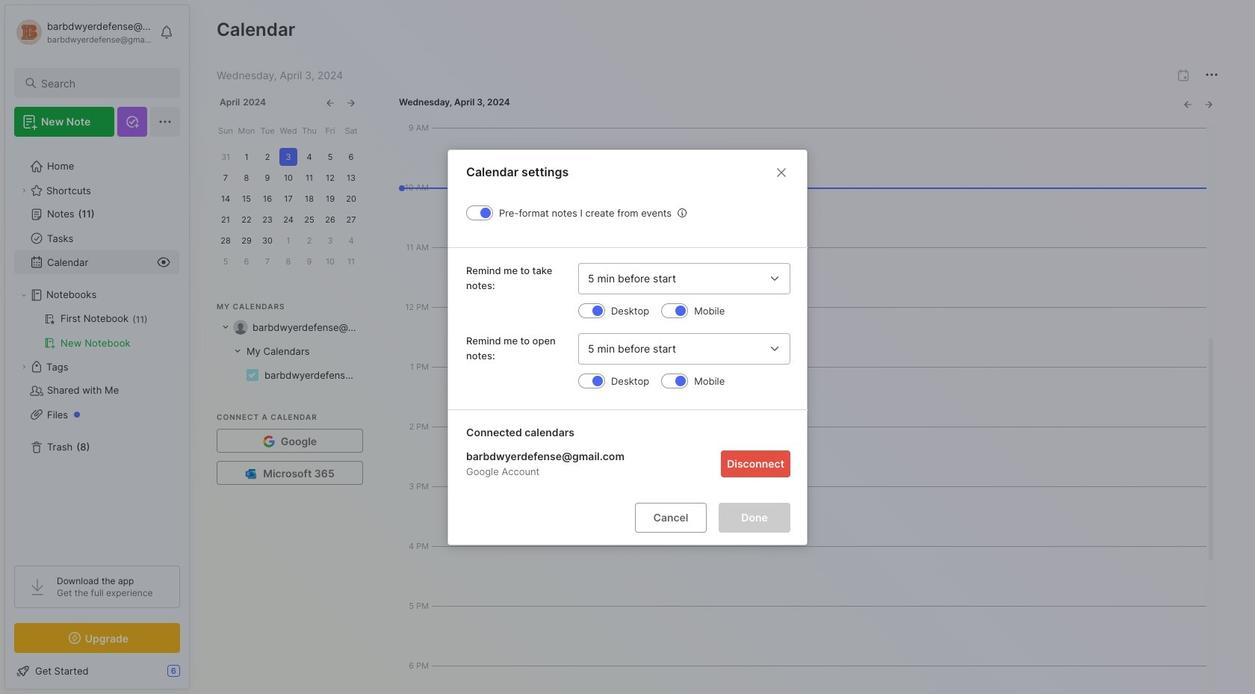 Task type: vqa. For each thing, say whether or not it's contained in the screenshot.
Search text field
yes



Task type: describe. For each thing, give the bounding box(es) containing it.
Select3186 checkbox
[[247, 369, 259, 381]]

main element
[[0, 0, 194, 694]]

tree inside main element
[[5, 146, 189, 552]]

2 row from the top
[[217, 339, 360, 363]]

1 vertical spatial cell
[[242, 344, 310, 358]]

none search field inside main element
[[41, 74, 167, 92]]



Task type: locate. For each thing, give the bounding box(es) containing it.
group
[[14, 307, 179, 355]]

row group
[[217, 339, 360, 387]]

row
[[217, 315, 360, 339], [217, 339, 360, 363], [217, 363, 360, 387]]

0 vertical spatial arrow image
[[221, 323, 230, 332]]

1 horizontal spatial arrow image
[[233, 347, 242, 355]]

arrow image for third row from the bottom
[[221, 323, 230, 332]]

1 vertical spatial arrow image
[[233, 347, 242, 355]]

arrow image
[[221, 323, 230, 332], [233, 347, 242, 355]]

expand tags image
[[19, 362, 28, 371]]

expand notebooks image
[[19, 291, 28, 300]]

arrow image for second row from the top of the page
[[233, 347, 242, 355]]

tree
[[5, 146, 189, 552]]

0 horizontal spatial arrow image
[[221, 323, 230, 332]]

A11y.calendar.noteCreateOption field
[[578, 263, 791, 294]]

cell
[[253, 320, 360, 335], [242, 344, 310, 358], [265, 367, 360, 382]]

1 row from the top
[[217, 315, 360, 339]]

0 vertical spatial cell
[[253, 320, 360, 335]]

group inside tree
[[14, 307, 179, 355]]

None search field
[[41, 74, 167, 92]]

2 vertical spatial cell
[[265, 367, 360, 382]]

Note open text field
[[588, 342, 764, 355]]

grid
[[217, 315, 360, 387]]

Note open field
[[578, 333, 791, 364]]

A11y.calendar.noteCreateOption text field
[[588, 272, 764, 285]]

close image
[[773, 163, 791, 181]]

Search text field
[[41, 76, 167, 90]]

3 row from the top
[[217, 363, 360, 387]]



